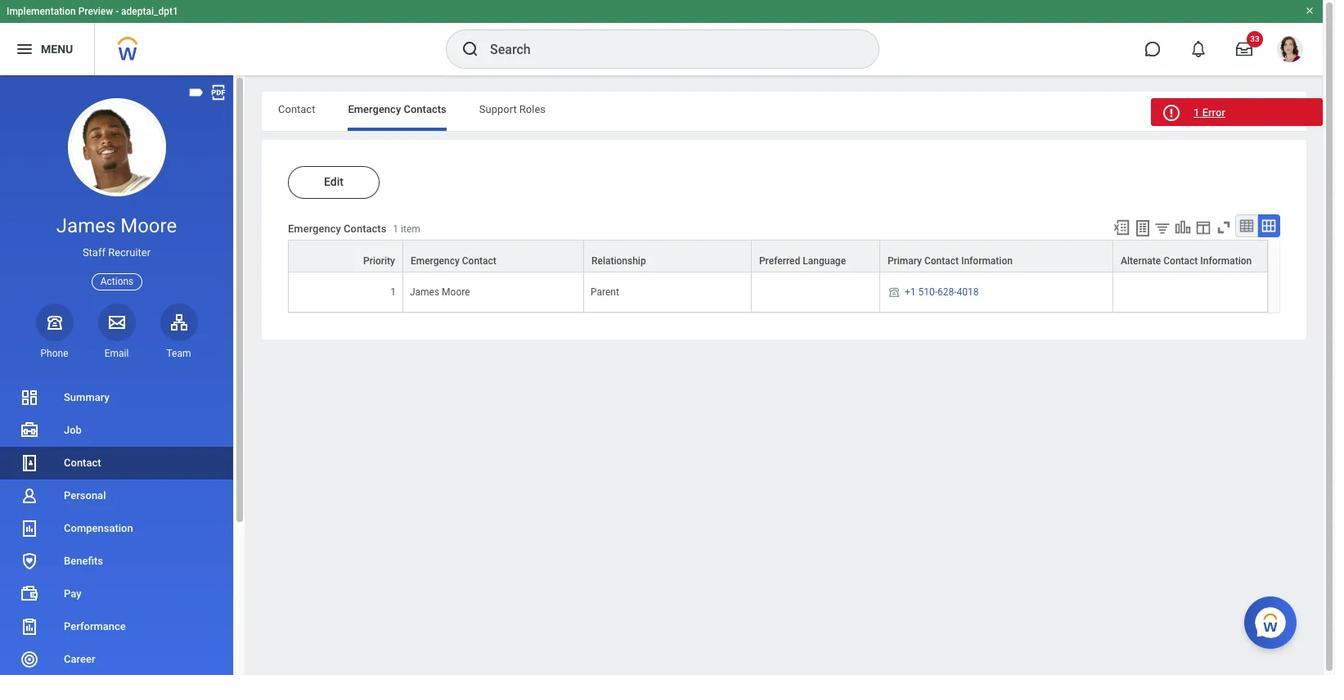 Task type: locate. For each thing, give the bounding box(es) containing it.
1 horizontal spatial moore
[[442, 287, 470, 298]]

1 horizontal spatial contacts
[[404, 103, 447, 115]]

1 horizontal spatial information
[[1201, 255, 1252, 267]]

628-
[[938, 287, 957, 298]]

performance
[[64, 620, 126, 633]]

contacts left the support
[[404, 103, 447, 115]]

james moore inside navigation pane region
[[56, 214, 177, 237]]

emergency
[[348, 103, 401, 115], [288, 223, 341, 235], [411, 255, 460, 267]]

1 horizontal spatial emergency
[[348, 103, 401, 115]]

phone button
[[36, 303, 73, 360]]

1
[[1194, 106, 1200, 119], [393, 224, 399, 235], [391, 287, 396, 298]]

james down emergency contact
[[410, 287, 440, 298]]

1 left error
[[1194, 106, 1200, 119]]

moore
[[120, 214, 177, 237], [442, 287, 470, 298]]

0 vertical spatial james moore
[[56, 214, 177, 237]]

edit
[[324, 175, 344, 188]]

implementation preview -   adeptai_dpt1
[[7, 6, 178, 17]]

toolbar
[[1106, 214, 1281, 240]]

menu
[[41, 42, 73, 55]]

contacts up priority popup button
[[344, 223, 387, 235]]

0 vertical spatial emergency
[[348, 103, 401, 115]]

contact
[[278, 103, 315, 115], [462, 255, 497, 267], [925, 255, 959, 267], [1164, 255, 1199, 267], [64, 457, 101, 469]]

information for primary contact information
[[962, 255, 1013, 267]]

0 horizontal spatial emergency
[[288, 223, 341, 235]]

exclamation image
[[1165, 107, 1178, 120]]

inbox large image
[[1237, 41, 1253, 57]]

preferred
[[760, 255, 801, 267]]

support roles
[[479, 103, 546, 115]]

benefits link
[[0, 545, 233, 578]]

tag image
[[187, 83, 205, 101]]

0 horizontal spatial contacts
[[344, 223, 387, 235]]

1 vertical spatial 1
[[393, 224, 399, 235]]

contact inside popup button
[[462, 255, 497, 267]]

emergency contacts 1 item
[[288, 223, 421, 235]]

alternate contact information button
[[1114, 241, 1268, 272]]

1 horizontal spatial cell
[[1114, 273, 1269, 313]]

moore inside navigation pane region
[[120, 214, 177, 237]]

0 horizontal spatial phone image
[[43, 312, 66, 332]]

phone image up the phone on the left of the page
[[43, 312, 66, 332]]

cell down alternate contact information
[[1114, 273, 1269, 313]]

0 vertical spatial 1
[[1194, 106, 1200, 119]]

1 row from the top
[[288, 240, 1269, 273]]

career link
[[0, 643, 233, 675]]

moore down emergency contact
[[442, 287, 470, 298]]

1 horizontal spatial james moore
[[410, 287, 470, 298]]

parent element
[[591, 283, 619, 298]]

james
[[56, 214, 116, 237], [410, 287, 440, 298]]

alternate
[[1121, 255, 1162, 267]]

team link
[[160, 303, 198, 360]]

1 vertical spatial james moore
[[410, 287, 470, 298]]

contact for alternate contact information
[[1164, 255, 1199, 267]]

0 horizontal spatial moore
[[120, 214, 177, 237]]

0 horizontal spatial cell
[[752, 273, 881, 313]]

list containing summary
[[0, 381, 233, 675]]

moore up recruiter
[[120, 214, 177, 237]]

view printable version (pdf) image
[[210, 83, 228, 101]]

james moore up staff recruiter
[[56, 214, 177, 237]]

team
[[167, 348, 191, 359]]

table image
[[1239, 218, 1256, 234]]

0 vertical spatial contacts
[[404, 103, 447, 115]]

recruiter
[[108, 246, 151, 259]]

0 horizontal spatial james
[[56, 214, 116, 237]]

2 row from the top
[[288, 273, 1269, 313]]

actions button
[[91, 273, 143, 290]]

james moore
[[56, 214, 177, 237], [410, 287, 470, 298]]

james moore down emergency contact
[[410, 287, 470, 298]]

2 information from the left
[[1201, 255, 1252, 267]]

phone image left +1
[[887, 286, 902, 299]]

1 down priority
[[391, 287, 396, 298]]

contacts for emergency contacts
[[404, 103, 447, 115]]

1 vertical spatial moore
[[442, 287, 470, 298]]

emergency inside popup button
[[411, 255, 460, 267]]

1 vertical spatial phone image
[[43, 312, 66, 332]]

phone image inside popup button
[[43, 312, 66, 332]]

information inside primary contact information popup button
[[962, 255, 1013, 267]]

1 vertical spatial emergency
[[288, 223, 341, 235]]

team james moore element
[[160, 347, 198, 360]]

1 left item
[[393, 224, 399, 235]]

1 inside emergency contacts 1 item
[[393, 224, 399, 235]]

information down fullscreen icon
[[1201, 255, 1252, 267]]

emergency for emergency contact
[[411, 255, 460, 267]]

expand/collapse chart image
[[1175, 219, 1193, 237]]

phone image
[[887, 286, 902, 299], [43, 312, 66, 332]]

1 error
[[1194, 106, 1226, 119]]

cell
[[752, 273, 881, 313], [1114, 273, 1269, 313]]

alternate contact information
[[1121, 255, 1252, 267]]

0 horizontal spatial james moore
[[56, 214, 177, 237]]

tab list
[[262, 92, 1307, 131]]

contact image
[[20, 453, 39, 473]]

phone
[[41, 348, 68, 359]]

contacts
[[404, 103, 447, 115], [344, 223, 387, 235]]

emergency contact
[[411, 255, 497, 267]]

job
[[64, 424, 82, 436]]

james moore element
[[410, 283, 470, 298]]

benefits
[[64, 555, 103, 567]]

list
[[0, 381, 233, 675]]

0 horizontal spatial information
[[962, 255, 1013, 267]]

benefits image
[[20, 552, 39, 571]]

relationship
[[592, 255, 646, 267]]

1 horizontal spatial james
[[410, 287, 440, 298]]

0 vertical spatial moore
[[120, 214, 177, 237]]

contact link
[[0, 447, 233, 480]]

1 inside 1 error button
[[1194, 106, 1200, 119]]

actions
[[100, 275, 134, 287]]

parent
[[591, 287, 619, 298]]

information inside alternate contact information popup button
[[1201, 255, 1252, 267]]

2 vertical spatial 1
[[391, 287, 396, 298]]

1 information from the left
[[962, 255, 1013, 267]]

select to filter grid data image
[[1154, 219, 1172, 237]]

0 vertical spatial james
[[56, 214, 116, 237]]

list inside navigation pane region
[[0, 381, 233, 675]]

Search Workday  search field
[[490, 31, 846, 67]]

james up staff
[[56, 214, 116, 237]]

support
[[479, 103, 517, 115]]

emergency inside tab list
[[348, 103, 401, 115]]

relationship button
[[584, 241, 751, 272]]

performance link
[[0, 611, 233, 643]]

export to excel image
[[1113, 219, 1131, 237]]

2 vertical spatial emergency
[[411, 255, 460, 267]]

information
[[962, 255, 1013, 267], [1201, 255, 1252, 267]]

email button
[[98, 303, 135, 360]]

1 horizontal spatial phone image
[[887, 286, 902, 299]]

1 cell from the left
[[752, 273, 881, 313]]

row
[[288, 240, 1269, 273], [288, 273, 1269, 313]]

row containing 1
[[288, 273, 1269, 313]]

job image
[[20, 421, 39, 440]]

cell down language
[[752, 273, 881, 313]]

language
[[803, 255, 846, 267]]

primary
[[888, 255, 922, 267]]

adeptai_dpt1
[[121, 6, 178, 17]]

roles
[[520, 103, 546, 115]]

+1 510-628-4018
[[905, 287, 979, 298]]

pay
[[64, 588, 81, 600]]

2 horizontal spatial emergency
[[411, 255, 460, 267]]

information up 4018
[[962, 255, 1013, 267]]

1 vertical spatial contacts
[[344, 223, 387, 235]]



Task type: vqa. For each thing, say whether or not it's contained in the screenshot.
The Menu dropdown button
yes



Task type: describe. For each thing, give the bounding box(es) containing it.
emergency for emergency contacts 1 item
[[288, 223, 341, 235]]

33 button
[[1227, 31, 1264, 67]]

james inside navigation pane region
[[56, 214, 116, 237]]

summary
[[64, 391, 109, 404]]

33
[[1251, 34, 1260, 43]]

view team image
[[169, 312, 189, 332]]

pay link
[[0, 578, 233, 611]]

career
[[64, 653, 95, 665]]

preferred language
[[760, 255, 846, 267]]

+1
[[905, 287, 916, 298]]

personal image
[[20, 486, 39, 506]]

2 cell from the left
[[1114, 273, 1269, 313]]

tab list containing contact
[[262, 92, 1307, 131]]

email james moore element
[[98, 347, 135, 360]]

0 vertical spatial phone image
[[887, 286, 902, 299]]

fullscreen image
[[1215, 219, 1233, 237]]

contacts for emergency contacts 1 item
[[344, 223, 387, 235]]

personal
[[64, 489, 106, 502]]

email
[[104, 348, 129, 359]]

implementation
[[7, 6, 76, 17]]

information for alternate contact information
[[1201, 255, 1252, 267]]

error
[[1203, 106, 1226, 119]]

priority
[[363, 255, 395, 267]]

job link
[[0, 414, 233, 447]]

expand table image
[[1261, 218, 1278, 234]]

navigation pane region
[[0, 75, 246, 675]]

summary link
[[0, 381, 233, 414]]

row containing priority
[[288, 240, 1269, 273]]

menu button
[[0, 23, 94, 75]]

close environment banner image
[[1306, 6, 1315, 16]]

contact for emergency contact
[[462, 255, 497, 267]]

preview
[[78, 6, 113, 17]]

summary image
[[20, 388, 39, 408]]

justify image
[[15, 39, 34, 59]]

menu banner
[[0, 0, 1324, 75]]

click to view/edit grid preferences image
[[1195, 219, 1213, 237]]

notifications large image
[[1191, 41, 1207, 57]]

1 for 1 error
[[1194, 106, 1200, 119]]

career image
[[20, 650, 39, 670]]

pay image
[[20, 584, 39, 604]]

emergency contact button
[[403, 241, 584, 272]]

personal link
[[0, 480, 233, 512]]

emergency for emergency contacts
[[348, 103, 401, 115]]

staff
[[83, 246, 106, 259]]

compensation image
[[20, 519, 39, 539]]

compensation link
[[0, 512, 233, 545]]

contact for primary contact information
[[925, 255, 959, 267]]

search image
[[461, 39, 480, 59]]

staff recruiter
[[83, 246, 151, 259]]

item
[[401, 224, 421, 235]]

preferred language button
[[752, 241, 880, 272]]

+1 510-628-4018 link
[[905, 283, 979, 298]]

1 vertical spatial james
[[410, 287, 440, 298]]

emergency contacts
[[348, 103, 447, 115]]

mail image
[[107, 312, 126, 332]]

compensation
[[64, 522, 133, 534]]

export to worksheets image
[[1134, 219, 1153, 238]]

1 for 1
[[391, 287, 396, 298]]

510-
[[919, 287, 938, 298]]

james moore inside row
[[410, 287, 470, 298]]

profile logan mcneil image
[[1278, 36, 1304, 66]]

1 error button
[[1152, 98, 1324, 126]]

edit button
[[288, 166, 380, 199]]

contact inside navigation pane region
[[64, 457, 101, 469]]

4018
[[957, 287, 979, 298]]

phone james moore element
[[36, 347, 73, 360]]

performance image
[[20, 617, 39, 637]]

-
[[116, 6, 119, 17]]

primary contact information button
[[881, 241, 1113, 272]]

priority button
[[289, 241, 403, 272]]

primary contact information
[[888, 255, 1013, 267]]



